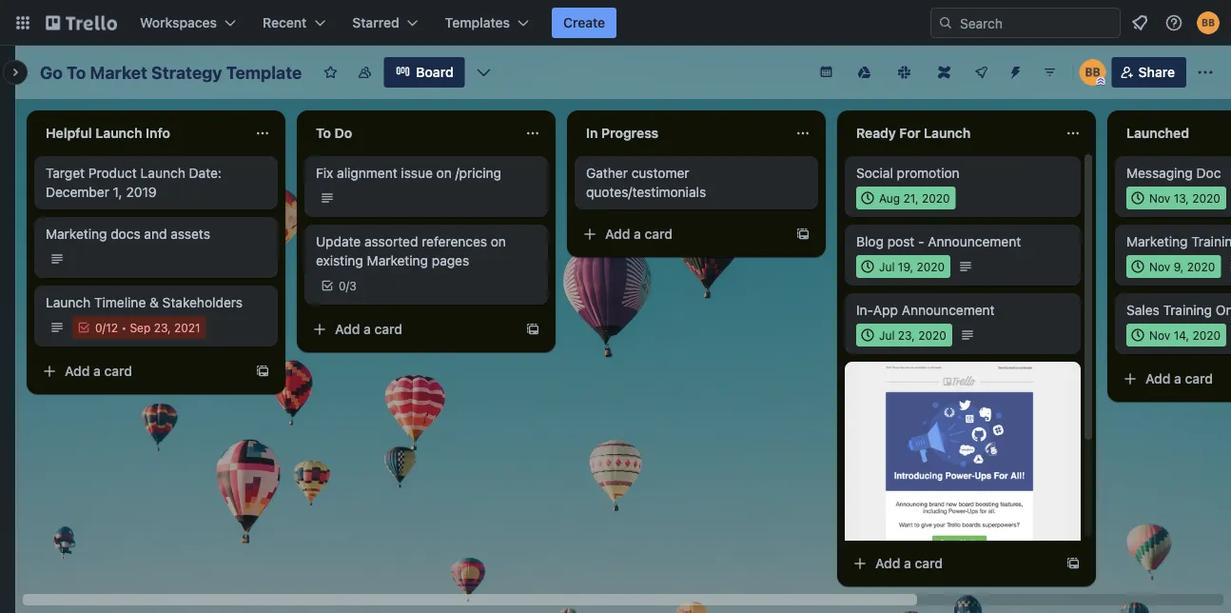 Task type: vqa. For each thing, say whether or not it's contained in the screenshot.
Terry Turtle (terryturtle) icon
no



Task type: describe. For each thing, give the bounding box(es) containing it.
0 / 3
[[339, 279, 357, 292]]

blog
[[857, 234, 884, 249]]

promotion
[[897, 165, 960, 181]]

•
[[121, 321, 127, 334]]

automation image
[[1001, 57, 1028, 84]]

To Do text field
[[305, 118, 514, 149]]

Launched text field
[[1116, 118, 1232, 149]]

create
[[564, 15, 606, 30]]

fix alignment issue on /pricing link
[[316, 164, 537, 183]]

ready
[[857, 125, 897, 141]]

info
[[146, 125, 170, 141]]

in-
[[857, 302, 874, 318]]

14,
[[1174, 328, 1190, 342]]

Nov 9, 2020 checkbox
[[1127, 255, 1222, 278]]

launch timeline & stakeholders link
[[46, 293, 267, 312]]

jul 23, 2020
[[880, 328, 947, 342]]

0 notifications image
[[1129, 11, 1152, 34]]

primary element
[[0, 0, 1232, 46]]

on for references
[[491, 234, 506, 249]]

pages
[[432, 253, 470, 268]]

create from template… image for launch timeline & stakeholders
[[255, 364, 270, 379]]

to inside board name text box
[[67, 62, 86, 82]]

0 / 12 • sep 23, 2021
[[95, 321, 200, 334]]

Jul 19, 2020 checkbox
[[857, 255, 951, 278]]

Search field
[[954, 9, 1121, 37]]

Board name text field
[[30, 57, 312, 88]]

go to market strategy template
[[40, 62, 302, 82]]

-
[[919, 234, 925, 249]]

2020 for trainin
[[1188, 260, 1216, 273]]

social promotion link
[[857, 164, 1070, 183]]

0 for 0 / 3
[[339, 279, 346, 292]]

assorted
[[365, 234, 418, 249]]

bob builder (bobbuilder40) image
[[1080, 59, 1107, 86]]

product
[[88, 165, 137, 181]]

3
[[350, 279, 357, 292]]

marketing trainin link
[[1127, 232, 1232, 251]]

sales
[[1127, 302, 1160, 318]]

post
[[888, 234, 915, 249]]

templates button
[[434, 8, 541, 38]]

gather customer quotes/testimonials
[[586, 165, 707, 200]]

1,
[[113, 184, 123, 200]]

docs
[[111, 226, 141, 242]]

app
[[874, 302, 899, 318]]

21,
[[904, 191, 919, 205]]

gather
[[586, 165, 628, 181]]

december
[[46, 184, 109, 200]]

messaging
[[1127, 165, 1194, 181]]

strategy
[[151, 62, 222, 82]]

add for ready for launch
[[876, 555, 901, 571]]

alignment
[[337, 165, 398, 181]]

add a card button for in progress
[[575, 219, 788, 249]]

share
[[1139, 64, 1176, 80]]

target
[[46, 165, 85, 181]]

slack icon image
[[898, 66, 912, 79]]

/ for 3
[[346, 279, 350, 292]]

2021
[[174, 321, 200, 334]]

training
[[1164, 302, 1213, 318]]

nov 9, 2020
[[1150, 260, 1216, 273]]

launch timeline & stakeholders
[[46, 295, 243, 310]]

marketing for marketing docs and assets
[[46, 226, 107, 242]]

2020 for post
[[917, 260, 945, 273]]

target product launch date: december 1, 2019 link
[[46, 164, 267, 202]]

sep
[[130, 321, 151, 334]]

assets
[[171, 226, 210, 242]]

aug
[[880, 191, 901, 205]]

in-app announcement link
[[857, 301, 1070, 320]]

ready for launch
[[857, 125, 971, 141]]

launched
[[1127, 125, 1190, 141]]

Nov 14, 2020 checkbox
[[1127, 324, 1227, 347]]

add a card for ready for launch
[[876, 555, 943, 571]]

starred button
[[341, 8, 430, 38]]

create from template… image for in-app announcement
[[1066, 556, 1081, 571]]

target product launch date: december 1, 2019
[[46, 165, 222, 200]]

aug 21, 2020
[[880, 191, 951, 205]]

customize views image
[[475, 63, 494, 82]]

launch inside text box
[[925, 125, 971, 141]]

sales training on link
[[1127, 301, 1232, 320]]

add a card for helpful launch info
[[65, 363, 132, 379]]

back to home image
[[46, 8, 117, 38]]

launch inside text field
[[95, 125, 142, 141]]

13,
[[1174, 191, 1190, 205]]

this member is an admin of this board. image
[[1097, 77, 1106, 86]]

for
[[900, 125, 921, 141]]

starred
[[353, 15, 400, 30]]

Jul 23, 2020 checkbox
[[857, 324, 953, 347]]

and
[[144, 226, 167, 242]]

2020 for doc
[[1193, 191, 1221, 205]]

trainin
[[1192, 234, 1232, 249]]

marketing inside update assorted references on existing marketing pages
[[367, 253, 428, 268]]

marketing docs and assets
[[46, 226, 210, 242]]

/pricing
[[456, 165, 502, 181]]

add for to do
[[335, 321, 360, 337]]

&
[[150, 295, 159, 310]]

fix
[[316, 165, 334, 181]]

add a card for in progress
[[605, 226, 673, 242]]

customer
[[632, 165, 690, 181]]

progress
[[602, 125, 659, 141]]

template
[[226, 62, 302, 82]]

card for ready for launch
[[915, 555, 943, 571]]

0 horizontal spatial 23,
[[154, 321, 171, 334]]

social promotion
[[857, 165, 960, 181]]

create from template… image for in progress
[[796, 227, 811, 242]]

share button
[[1113, 57, 1187, 88]]



Task type: locate. For each thing, give the bounding box(es) containing it.
add a card button for ready for launch
[[845, 548, 1059, 579]]

2020 inside option
[[1188, 260, 1216, 273]]

0 left 12
[[95, 321, 102, 334]]

1 horizontal spatial on
[[491, 234, 506, 249]]

confluence icon image
[[938, 66, 952, 79]]

1 vertical spatial announcement
[[902, 302, 995, 318]]

power ups image
[[975, 65, 990, 80]]

1 vertical spatial nov
[[1150, 260, 1171, 273]]

jul for app
[[880, 328, 895, 342]]

1 vertical spatial jul
[[880, 328, 895, 342]]

2020 down in-app announcement
[[919, 328, 947, 342]]

doc
[[1197, 165, 1222, 181]]

/
[[346, 279, 350, 292], [102, 321, 106, 334]]

2 jul from the top
[[880, 328, 895, 342]]

0 vertical spatial announcement
[[929, 234, 1022, 249]]

0 vertical spatial nov
[[1150, 191, 1171, 205]]

messaging doc
[[1127, 165, 1222, 181]]

card for to do
[[375, 321, 403, 337]]

1 vertical spatial to
[[316, 125, 331, 141]]

update
[[316, 234, 361, 249]]

add a card for to do
[[335, 321, 403, 337]]

create from template… image
[[796, 227, 811, 242], [526, 322, 541, 337]]

create button
[[552, 8, 617, 38]]

0 horizontal spatial /
[[102, 321, 106, 334]]

add
[[605, 226, 631, 242], [335, 321, 360, 337], [65, 363, 90, 379], [1146, 371, 1171, 387], [876, 555, 901, 571]]

on right 'issue'
[[437, 165, 452, 181]]

nov left 14,
[[1150, 328, 1171, 342]]

marketing docs and assets link
[[46, 225, 267, 244]]

0 left 3
[[339, 279, 346, 292]]

on
[[437, 165, 452, 181], [491, 234, 506, 249]]

2020 right 14,
[[1193, 328, 1221, 342]]

launch
[[95, 125, 142, 141], [925, 125, 971, 141], [141, 165, 185, 181], [46, 295, 91, 310]]

0 horizontal spatial create from template… image
[[526, 322, 541, 337]]

add for in progress
[[605, 226, 631, 242]]

templates
[[445, 15, 510, 30]]

/ for 12
[[102, 321, 106, 334]]

1 vertical spatial /
[[102, 321, 106, 334]]

on
[[1216, 302, 1232, 318]]

2020 for training
[[1193, 328, 1221, 342]]

references
[[422, 234, 487, 249]]

1 jul from the top
[[880, 260, 895, 273]]

jul down app
[[880, 328, 895, 342]]

workspaces button
[[129, 8, 248, 38]]

jul left 19,
[[880, 260, 895, 273]]

existing
[[316, 253, 364, 268]]

1 horizontal spatial 0
[[339, 279, 346, 292]]

1 vertical spatial 0
[[95, 321, 102, 334]]

blog post - announcement link
[[857, 232, 1070, 251]]

a for ready for launch
[[905, 555, 912, 571]]

1 horizontal spatial marketing
[[367, 253, 428, 268]]

1 horizontal spatial create from template… image
[[796, 227, 811, 242]]

add for helpful launch info
[[65, 363, 90, 379]]

do
[[335, 125, 352, 141]]

nov 13, 2020
[[1150, 191, 1221, 205]]

workspace visible image
[[357, 65, 373, 80]]

launch right for
[[925, 125, 971, 141]]

helpful
[[46, 125, 92, 141]]

0 horizontal spatial create from template… image
[[255, 364, 270, 379]]

0 vertical spatial 0
[[339, 279, 346, 292]]

a for to do
[[364, 321, 371, 337]]

2 horizontal spatial marketing
[[1127, 234, 1189, 249]]

marketing
[[46, 226, 107, 242], [1127, 234, 1189, 249], [367, 253, 428, 268]]

launch left info
[[95, 125, 142, 141]]

on right references
[[491, 234, 506, 249]]

2020 right 13,
[[1193, 191, 1221, 205]]

update assorted references on existing marketing pages
[[316, 234, 506, 268]]

gather customer quotes/testimonials link
[[586, 164, 807, 202]]

2020 right 21,
[[922, 191, 951, 205]]

0 horizontal spatial marketing
[[46, 226, 107, 242]]

1 horizontal spatial create from template… image
[[1066, 556, 1081, 571]]

0 for 0 / 12 • sep 23, 2021
[[95, 321, 102, 334]]

recent
[[263, 15, 307, 30]]

announcement right -
[[929, 234, 1022, 249]]

2020 for app
[[919, 328, 947, 342]]

a for in progress
[[634, 226, 642, 242]]

switch to… image
[[13, 13, 32, 32]]

stakeholders
[[162, 295, 243, 310]]

2020
[[922, 191, 951, 205], [1193, 191, 1221, 205], [917, 260, 945, 273], [1188, 260, 1216, 273], [919, 328, 947, 342], [1193, 328, 1221, 342]]

nov left 9,
[[1150, 260, 1171, 273]]

blog post - announcement
[[857, 234, 1022, 249]]

0 vertical spatial /
[[346, 279, 350, 292]]

go
[[40, 62, 63, 82]]

in progress
[[586, 125, 659, 141]]

card for helpful launch info
[[104, 363, 132, 379]]

board
[[416, 64, 454, 80]]

jul inside checkbox
[[880, 260, 895, 273]]

0
[[339, 279, 346, 292], [95, 321, 102, 334]]

23, down in-app announcement
[[899, 328, 916, 342]]

launch inside target product launch date: december 1, 2019
[[141, 165, 185, 181]]

1 horizontal spatial 23,
[[899, 328, 916, 342]]

google drive icon image
[[858, 66, 872, 79]]

to right 'go'
[[67, 62, 86, 82]]

0 horizontal spatial to
[[67, 62, 86, 82]]

nov for marketing
[[1150, 260, 1171, 273]]

23, inside 'checkbox'
[[899, 328, 916, 342]]

nov 14, 2020
[[1150, 328, 1221, 342]]

add a card button for helpful launch info
[[34, 356, 248, 387]]

2019
[[126, 184, 157, 200]]

date:
[[189, 165, 222, 181]]

1 horizontal spatial to
[[316, 125, 331, 141]]

jul for post
[[880, 260, 895, 273]]

Aug 21, 2020 checkbox
[[857, 187, 956, 209]]

jul
[[880, 260, 895, 273], [880, 328, 895, 342]]

market
[[90, 62, 148, 82]]

marketing down "assorted" on the left of the page
[[367, 253, 428, 268]]

show menu image
[[1197, 63, 1216, 82]]

2 nov from the top
[[1150, 260, 1171, 273]]

1 vertical spatial create from template… image
[[1066, 556, 1081, 571]]

1 vertical spatial on
[[491, 234, 506, 249]]

3 nov from the top
[[1150, 328, 1171, 342]]

in
[[586, 125, 598, 141]]

1 nov from the top
[[1150, 191, 1171, 205]]

marketing for marketing trainin
[[1127, 234, 1189, 249]]

nov
[[1150, 191, 1171, 205], [1150, 260, 1171, 273], [1150, 328, 1171, 342]]

messaging doc link
[[1127, 164, 1232, 183]]

add a card button for to do
[[305, 314, 518, 345]]

marketing trainin
[[1127, 234, 1232, 249]]

search image
[[939, 15, 954, 30]]

add a card button
[[575, 219, 788, 249], [305, 314, 518, 345], [34, 356, 248, 387], [1116, 364, 1232, 394], [845, 548, 1059, 579]]

19,
[[899, 260, 914, 273]]

0 vertical spatial to
[[67, 62, 86, 82]]

0 horizontal spatial 0
[[95, 321, 102, 334]]

/ down existing
[[346, 279, 350, 292]]

0 vertical spatial on
[[437, 165, 452, 181]]

bob builder (bobbuilder40) image
[[1198, 11, 1220, 34]]

2 vertical spatial nov
[[1150, 328, 1171, 342]]

star or unstar board image
[[323, 65, 338, 80]]

in-app announcement
[[857, 302, 995, 318]]

on inside update assorted references on existing marketing pages
[[491, 234, 506, 249]]

2020 right 19,
[[917, 260, 945, 273]]

Ready For Launch text field
[[845, 118, 1055, 149]]

1 vertical spatial create from template… image
[[526, 322, 541, 337]]

a for helpful launch info
[[93, 363, 101, 379]]

create from template… image
[[255, 364, 270, 379], [1066, 556, 1081, 571]]

23, right sep
[[154, 321, 171, 334]]

to do
[[316, 125, 352, 141]]

2020 inside 'checkbox'
[[919, 328, 947, 342]]

In Progress text field
[[575, 118, 784, 149]]

calendar power-up image
[[819, 64, 835, 79]]

1 horizontal spatial /
[[346, 279, 350, 292]]

recent button
[[251, 8, 337, 38]]

sales training on
[[1127, 302, 1232, 318]]

social
[[857, 165, 894, 181]]

jul inside 'checkbox'
[[880, 328, 895, 342]]

fix alignment issue on /pricing
[[316, 165, 502, 181]]

nov left 13,
[[1150, 191, 1171, 205]]

to left do
[[316, 125, 331, 141]]

to inside text box
[[316, 125, 331, 141]]

0 vertical spatial create from template… image
[[255, 364, 270, 379]]

0 vertical spatial create from template… image
[[796, 227, 811, 242]]

0 vertical spatial jul
[[880, 260, 895, 273]]

jul 19, 2020
[[880, 260, 945, 273]]

marketing up 'nov 9, 2020' option
[[1127, 234, 1189, 249]]

launch up 2019
[[141, 165, 185, 181]]

create from template… image for to do
[[526, 322, 541, 337]]

workspaces
[[140, 15, 217, 30]]

Helpful Launch Info text field
[[34, 118, 244, 149]]

nov inside option
[[1150, 260, 1171, 273]]

add a card
[[605, 226, 673, 242], [335, 321, 403, 337], [65, 363, 132, 379], [1146, 371, 1214, 387], [876, 555, 943, 571]]

launch left timeline
[[46, 295, 91, 310]]

12
[[106, 321, 118, 334]]

announcement up jul 23, 2020
[[902, 302, 995, 318]]

on for issue
[[437, 165, 452, 181]]

open information menu image
[[1165, 13, 1184, 32]]

/ left •
[[102, 321, 106, 334]]

0 horizontal spatial on
[[437, 165, 452, 181]]

timeline
[[94, 295, 146, 310]]

Nov 13, 2020 checkbox
[[1127, 187, 1227, 209]]

2020 for promotion
[[922, 191, 951, 205]]

helpful launch info
[[46, 125, 170, 141]]

2020 right 9,
[[1188, 260, 1216, 273]]

nov for messaging
[[1150, 191, 1171, 205]]

23,
[[154, 321, 171, 334], [899, 328, 916, 342]]

9,
[[1174, 260, 1185, 273]]

a
[[634, 226, 642, 242], [364, 321, 371, 337], [93, 363, 101, 379], [1175, 371, 1182, 387], [905, 555, 912, 571]]

card for in progress
[[645, 226, 673, 242]]

issue
[[401, 165, 433, 181]]

marketing down december
[[46, 226, 107, 242]]

nov for sales
[[1150, 328, 1171, 342]]



